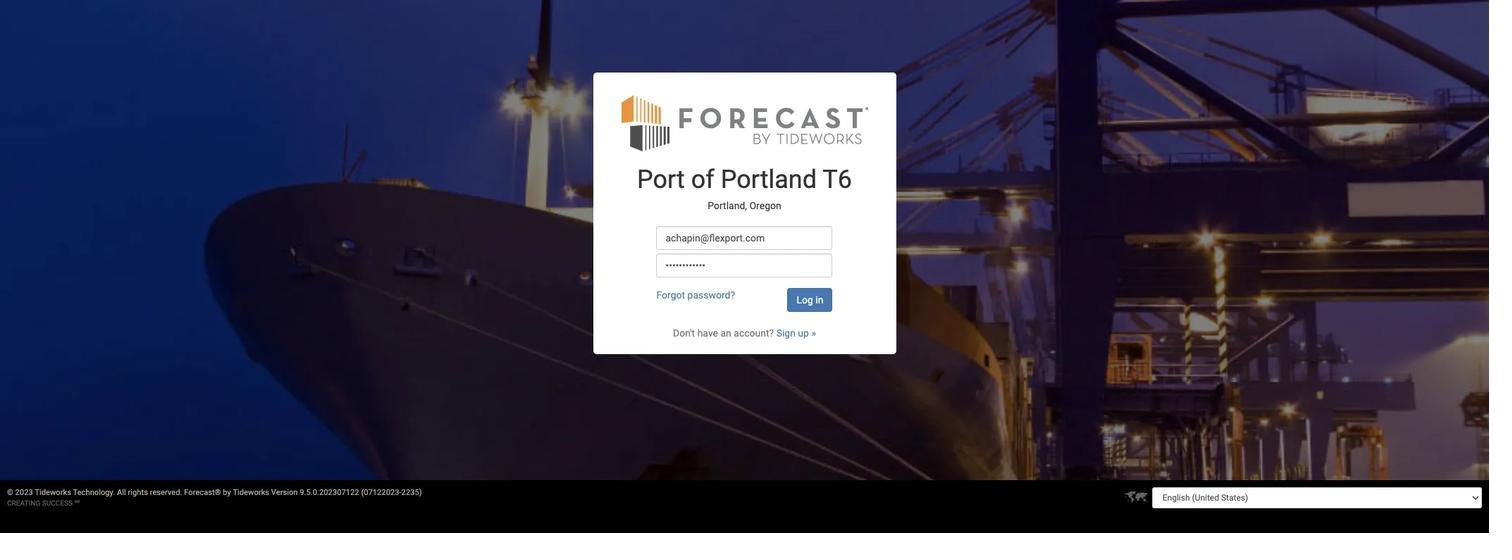Task type: describe. For each thing, give the bounding box(es) containing it.
don't have an account? sign up »
[[673, 328, 816, 339]]

2235)
[[402, 489, 422, 498]]

port
[[637, 165, 685, 194]]

oregon
[[750, 200, 782, 212]]

port of portland t6 portland, oregon
[[637, 165, 852, 212]]

t6
[[823, 165, 852, 194]]

log in button
[[788, 288, 833, 312]]

by
[[223, 489, 231, 498]]

log
[[797, 295, 813, 306]]

forgot
[[657, 290, 685, 301]]

2023
[[15, 489, 33, 498]]

up
[[798, 328, 809, 339]]

reserved.
[[150, 489, 182, 498]]

»
[[812, 328, 816, 339]]

©
[[7, 489, 13, 498]]

all
[[117, 489, 126, 498]]

forecast® by tideworks image
[[621, 94, 868, 152]]

Password password field
[[657, 254, 833, 278]]

password?
[[688, 290, 735, 301]]

version
[[271, 489, 298, 498]]

portland,
[[708, 200, 747, 212]]

an
[[721, 328, 732, 339]]

℠
[[74, 500, 80, 508]]

rights
[[128, 489, 148, 498]]

forgot password? log in
[[657, 290, 824, 306]]

in
[[816, 295, 824, 306]]



Task type: vqa. For each thing, say whether or not it's contained in the screenshot.
© 2023 Tideworks Technology. All rights reserved. Forecast® by Tideworks Version 9.5.0.202307122 (07122023-2235) Creating Success ℠
yes



Task type: locate. For each thing, give the bounding box(es) containing it.
(07122023-
[[361, 489, 402, 498]]

have
[[698, 328, 718, 339]]

of
[[691, 165, 715, 194]]

forgot password? link
[[657, 290, 735, 301]]

1 tideworks from the left
[[35, 489, 71, 498]]

creating
[[7, 500, 40, 508]]

tideworks
[[35, 489, 71, 498], [233, 489, 269, 498]]

9.5.0.202307122
[[300, 489, 359, 498]]

© 2023 tideworks technology. all rights reserved. forecast® by tideworks version 9.5.0.202307122 (07122023-2235) creating success ℠
[[7, 489, 422, 508]]

0 horizontal spatial tideworks
[[35, 489, 71, 498]]

forecast®
[[184, 489, 221, 498]]

tideworks up success
[[35, 489, 71, 498]]

account?
[[734, 328, 774, 339]]

sign
[[777, 328, 796, 339]]

1 horizontal spatial tideworks
[[233, 489, 269, 498]]

success
[[42, 500, 73, 508]]

portland
[[721, 165, 817, 194]]

2 tideworks from the left
[[233, 489, 269, 498]]

technology.
[[73, 489, 115, 498]]

don't
[[673, 328, 695, 339]]

Email or username text field
[[657, 226, 833, 250]]

sign up » link
[[777, 328, 816, 339]]

tideworks right by
[[233, 489, 269, 498]]



